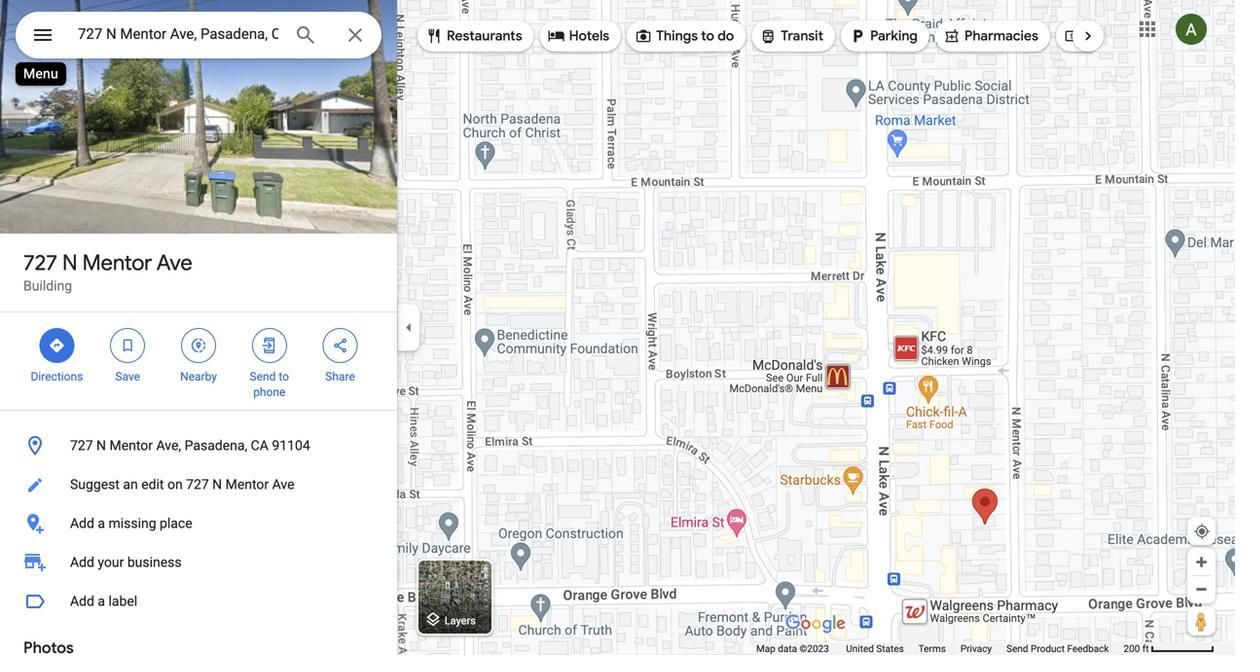 Task type: describe. For each thing, give the bounding box(es) containing it.
map
[[757, 643, 776, 655]]

terms button
[[919, 643, 947, 655]]

privacy
[[961, 643, 993, 655]]

do
[[718, 27, 735, 45]]


[[48, 335, 66, 356]]

edit
[[141, 477, 164, 493]]

 hotels
[[548, 25, 610, 47]]


[[261, 335, 278, 356]]

ft
[[1143, 643, 1150, 655]]

add for add a missing place
[[70, 516, 94, 532]]

 search field
[[16, 12, 382, 62]]

ave,
[[156, 438, 181, 454]]

200 ft button
[[1124, 643, 1215, 655]]

 parking
[[849, 25, 918, 47]]

zoom in image
[[1195, 555, 1210, 570]]

actions for 727 n mentor ave region
[[0, 313, 397, 410]]

things
[[657, 27, 698, 45]]

next page image
[[1080, 27, 1098, 45]]

add a missing place
[[70, 516, 192, 532]]

data
[[778, 643, 798, 655]]

 restaurants
[[426, 25, 523, 47]]

states
[[877, 643, 905, 655]]

suggest an edit on 727 n mentor ave button
[[0, 466, 397, 504]]


[[190, 335, 207, 356]]

mentor for ave
[[82, 249, 152, 277]]

add your business
[[70, 555, 182, 571]]

727 n mentor ave, pasadena, ca 91104 button
[[0, 427, 397, 466]]

ave inside button
[[272, 477, 295, 493]]

2 vertical spatial mentor
[[226, 477, 269, 493]]

terms
[[919, 643, 947, 655]]

show street view coverage image
[[1188, 607, 1216, 636]]

restaurants
[[447, 27, 523, 45]]

feedback
[[1068, 643, 1110, 655]]

727 for ave,
[[70, 438, 93, 454]]

privacy button
[[961, 643, 993, 655]]

suggest
[[70, 477, 120, 493]]

send for send to phone
[[250, 370, 276, 384]]

add a label button
[[0, 582, 397, 621]]


[[119, 335, 137, 356]]


[[332, 335, 349, 356]]

a for missing
[[98, 516, 105, 532]]

 pharmacies
[[944, 25, 1039, 47]]

map data ©2023
[[757, 643, 832, 655]]

 things to do
[[635, 25, 735, 47]]

add a missing place button
[[0, 504, 397, 543]]

727 n mentor ave, pasadena, ca 91104
[[70, 438, 310, 454]]

zoom out image
[[1195, 582, 1210, 597]]

missing
[[109, 516, 156, 532]]

send product feedback
[[1007, 643, 1110, 655]]

200
[[1124, 643, 1141, 655]]

 button
[[16, 12, 70, 62]]

united states button
[[847, 643, 905, 655]]


[[31, 21, 55, 49]]

show your location image
[[1194, 523, 1212, 541]]

2 vertical spatial 727
[[186, 477, 209, 493]]

727 n mentor ave main content
[[0, 0, 397, 655]]

hotels
[[569, 27, 610, 45]]

pasadena,
[[185, 438, 248, 454]]

n for ave,
[[96, 438, 106, 454]]

to inside the send to phone
[[279, 370, 289, 384]]

transit
[[781, 27, 824, 45]]

phone
[[253, 386, 286, 399]]

united
[[847, 643, 875, 655]]

727 for ave
[[23, 249, 57, 277]]



Task type: locate. For each thing, give the bounding box(es) containing it.
to up phone
[[279, 370, 289, 384]]

0 vertical spatial send
[[250, 370, 276, 384]]

send
[[250, 370, 276, 384], [1007, 643, 1029, 655]]

0 vertical spatial add
[[70, 516, 94, 532]]

mentor left the ave,
[[110, 438, 153, 454]]

atms
[[1086, 27, 1121, 45]]

 atms
[[1064, 25, 1121, 47]]

1 vertical spatial 727
[[70, 438, 93, 454]]

1 a from the top
[[98, 516, 105, 532]]

200 ft
[[1124, 643, 1150, 655]]

727 N Mentor Ave, Pasadena, CA 91104 field
[[16, 12, 382, 58]]

a left missing
[[98, 516, 105, 532]]

add inside "button"
[[70, 594, 94, 610]]

0 vertical spatial ave
[[157, 249, 193, 277]]

0 vertical spatial mentor
[[82, 249, 152, 277]]

add left "your"
[[70, 555, 94, 571]]

send for send product feedback
[[1007, 643, 1029, 655]]

727 inside 727 n mentor ave building
[[23, 249, 57, 277]]

1 horizontal spatial 727
[[70, 438, 93, 454]]

a left label
[[98, 594, 105, 610]]

an
[[123, 477, 138, 493]]

ave up  at bottom left
[[157, 249, 193, 277]]

to left do
[[702, 27, 715, 45]]

1 vertical spatial a
[[98, 594, 105, 610]]

1 horizontal spatial to
[[702, 27, 715, 45]]

mentor up 
[[82, 249, 152, 277]]

0 horizontal spatial n
[[62, 249, 77, 277]]

on
[[167, 477, 183, 493]]

none field inside 727 n mentor ave, pasadena, ca 91104 field
[[78, 22, 279, 46]]

label
[[109, 594, 137, 610]]

1 horizontal spatial send
[[1007, 643, 1029, 655]]

1 horizontal spatial ave
[[272, 477, 295, 493]]

business
[[127, 555, 182, 571]]


[[849, 25, 867, 47]]

1 add from the top
[[70, 516, 94, 532]]

 transit
[[760, 25, 824, 47]]

n up building
[[62, 249, 77, 277]]

add for add a label
[[70, 594, 94, 610]]

footer inside google maps element
[[757, 643, 1124, 655]]

add
[[70, 516, 94, 532], [70, 555, 94, 571], [70, 594, 94, 610]]

your
[[98, 555, 124, 571]]

n up suggest
[[96, 438, 106, 454]]

mentor for ave,
[[110, 438, 153, 454]]

0 vertical spatial to
[[702, 27, 715, 45]]

add inside button
[[70, 516, 94, 532]]

2 add from the top
[[70, 555, 94, 571]]

mentor
[[82, 249, 152, 277], [110, 438, 153, 454], [226, 477, 269, 493]]

91104
[[272, 438, 310, 454]]

727 right on
[[186, 477, 209, 493]]

0 vertical spatial n
[[62, 249, 77, 277]]

send to phone
[[250, 370, 289, 399]]

a
[[98, 516, 105, 532], [98, 594, 105, 610]]

mentor inside 727 n mentor ave building
[[82, 249, 152, 277]]

place
[[160, 516, 192, 532]]

727 n mentor ave building
[[23, 249, 193, 294]]

2 horizontal spatial n
[[212, 477, 222, 493]]

building
[[23, 278, 72, 294]]


[[426, 25, 443, 47]]

n inside 727 n mentor ave building
[[62, 249, 77, 277]]

product
[[1031, 643, 1065, 655]]

add for add your business
[[70, 555, 94, 571]]

ave down 91104
[[272, 477, 295, 493]]

1 vertical spatial ave
[[272, 477, 295, 493]]

save
[[115, 370, 140, 384]]

2 horizontal spatial 727
[[186, 477, 209, 493]]

2 vertical spatial add
[[70, 594, 94, 610]]

n for ave
[[62, 249, 77, 277]]

parking
[[871, 27, 918, 45]]

share
[[326, 370, 355, 384]]

2 a from the top
[[98, 594, 105, 610]]

google maps element
[[0, 0, 1236, 655]]

1 vertical spatial add
[[70, 555, 94, 571]]

collapse side panel image
[[398, 317, 420, 338]]

1 vertical spatial send
[[1007, 643, 1029, 655]]


[[635, 25, 653, 47]]

send inside button
[[1007, 643, 1029, 655]]


[[548, 25, 566, 47]]

0 horizontal spatial ave
[[157, 249, 193, 277]]

send up phone
[[250, 370, 276, 384]]

0 vertical spatial a
[[98, 516, 105, 532]]

pharmacies
[[965, 27, 1039, 45]]

1 vertical spatial mentor
[[110, 438, 153, 454]]

mentor down ca
[[226, 477, 269, 493]]

3 add from the top
[[70, 594, 94, 610]]

0 horizontal spatial to
[[279, 370, 289, 384]]

a inside "button"
[[98, 594, 105, 610]]

0 vertical spatial 727
[[23, 249, 57, 277]]

ave inside 727 n mentor ave building
[[157, 249, 193, 277]]

n
[[62, 249, 77, 277], [96, 438, 106, 454], [212, 477, 222, 493]]

send inside the send to phone
[[250, 370, 276, 384]]

1 vertical spatial to
[[279, 370, 289, 384]]

footer
[[757, 643, 1124, 655]]

to
[[702, 27, 715, 45], [279, 370, 289, 384]]

layers
[[445, 615, 476, 627]]

0 horizontal spatial 727
[[23, 249, 57, 277]]

directions
[[31, 370, 83, 384]]

727
[[23, 249, 57, 277], [70, 438, 93, 454], [186, 477, 209, 493]]


[[760, 25, 777, 47]]


[[944, 25, 961, 47]]

nearby
[[180, 370, 217, 384]]

727 up suggest
[[70, 438, 93, 454]]

ca
[[251, 438, 269, 454]]

ave
[[157, 249, 193, 277], [272, 477, 295, 493]]

add a label
[[70, 594, 137, 610]]

send product feedback button
[[1007, 643, 1110, 655]]

2 vertical spatial n
[[212, 477, 222, 493]]

add down suggest
[[70, 516, 94, 532]]

1 vertical spatial n
[[96, 438, 106, 454]]

add your business link
[[0, 543, 397, 582]]

1 horizontal spatial n
[[96, 438, 106, 454]]

a for label
[[98, 594, 105, 610]]

google account: angela cha  
(angela.cha@adept.ai) image
[[1176, 14, 1208, 45]]

n down pasadena,
[[212, 477, 222, 493]]


[[1064, 25, 1082, 47]]

send left product
[[1007, 643, 1029, 655]]

0 horizontal spatial send
[[250, 370, 276, 384]]

add left label
[[70, 594, 94, 610]]

available search options for this area region
[[403, 13, 1133, 59]]

727 up building
[[23, 249, 57, 277]]

a inside button
[[98, 516, 105, 532]]

suggest an edit on 727 n mentor ave
[[70, 477, 295, 493]]

to inside the  things to do
[[702, 27, 715, 45]]

©2023
[[800, 643, 830, 655]]

united states
[[847, 643, 905, 655]]

footer containing map data ©2023
[[757, 643, 1124, 655]]

None field
[[78, 22, 279, 46]]



Task type: vqa. For each thing, say whether or not it's contained in the screenshot.
wed, mar 13 element
no



